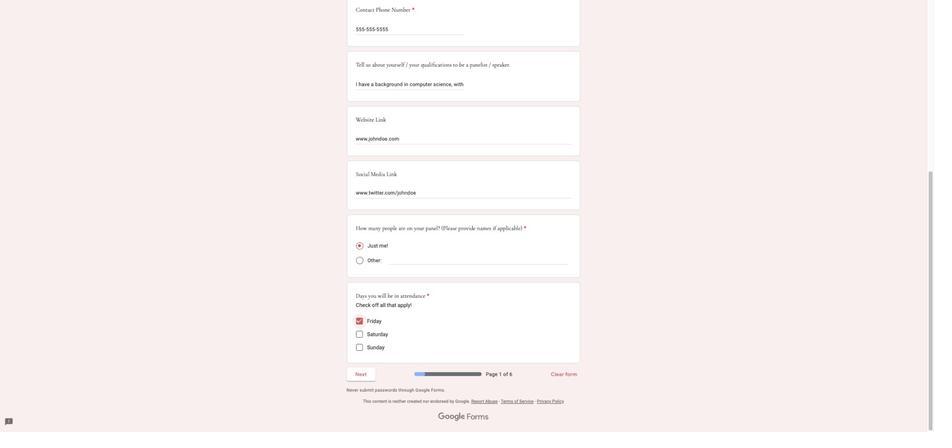 Task type: vqa. For each thing, say whether or not it's contained in the screenshot.
3rd heading REQUIRED QUESTION element
yes



Task type: describe. For each thing, give the bounding box(es) containing it.
friday image
[[356, 318, 363, 325]]

Sunday checkbox
[[356, 344, 363, 351]]

just me! image
[[358, 245, 361, 247]]

saturday image
[[357, 332, 362, 337]]

Saturday checkbox
[[356, 331, 363, 338]]

sunday image
[[357, 345, 362, 351]]

2 vertical spatial required question element
[[426, 291, 430, 300]]

report a problem to google image
[[4, 418, 13, 427]]

1 vertical spatial required question element
[[523, 224, 527, 233]]



Task type: locate. For each thing, give the bounding box(es) containing it.
0 vertical spatial required question element
[[411, 5, 415, 14]]

None radio
[[356, 257, 363, 265]]

2 vertical spatial heading
[[356, 291, 430, 300]]

google image
[[439, 413, 466, 422]]

None text field
[[356, 190, 571, 198]]

1 horizontal spatial required question element
[[426, 291, 430, 300]]

1 vertical spatial heading
[[356, 224, 527, 233]]

2 horizontal spatial required question element
[[523, 224, 527, 233]]

0 horizontal spatial required question element
[[411, 5, 415, 14]]

required question element
[[411, 5, 415, 14], [523, 224, 527, 233], [426, 291, 430, 300]]

Friday checkbox
[[356, 318, 363, 325]]

heading
[[356, 5, 415, 14], [356, 224, 527, 233], [356, 291, 430, 300]]

list
[[347, 0, 581, 363], [356, 315, 571, 354]]

None text field
[[356, 25, 464, 34], [356, 80, 464, 89], [356, 135, 571, 144], [356, 25, 464, 34], [356, 80, 464, 89], [356, 135, 571, 144]]

2 heading from the top
[[356, 224, 527, 233]]

3 heading from the top
[[356, 291, 430, 300]]

Just me! radio
[[356, 242, 363, 250]]

Other response text field
[[389, 256, 568, 265]]

1 heading from the top
[[356, 5, 415, 14]]

0 vertical spatial heading
[[356, 5, 415, 14]]

progress bar
[[415, 373, 482, 376]]



